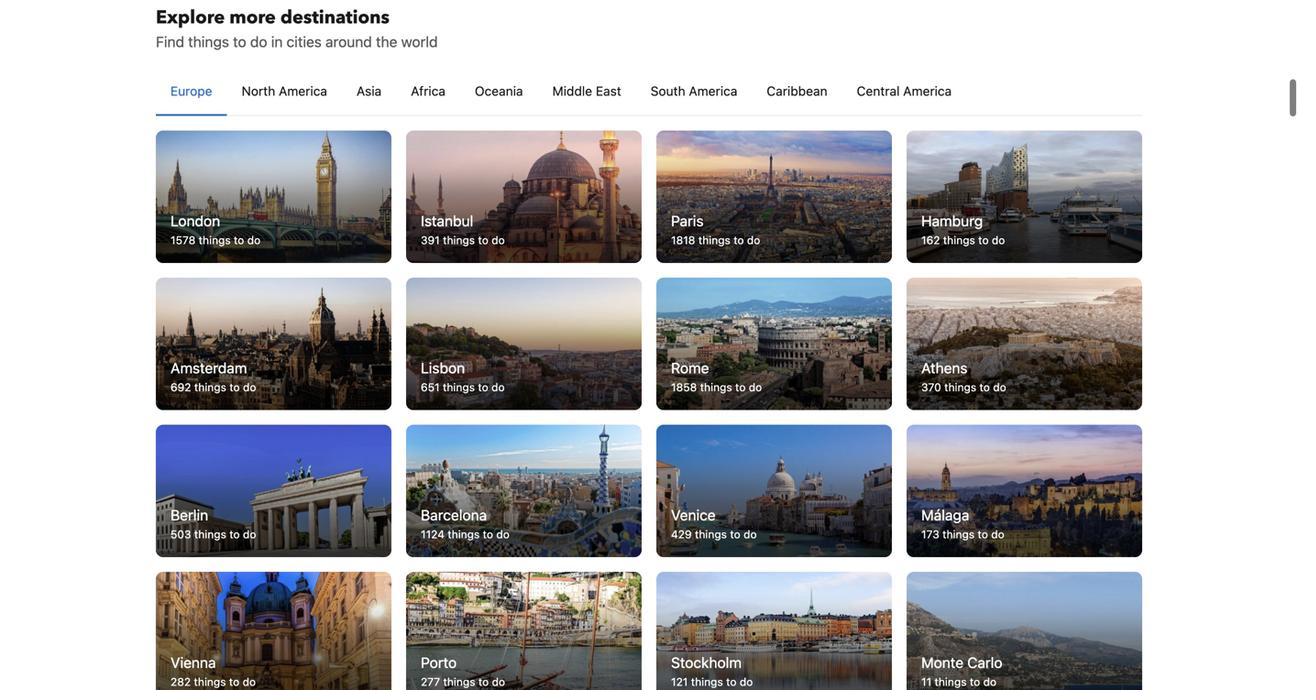 Task type: describe. For each thing, give the bounding box(es) containing it.
rome 1858 things to do
[[671, 359, 762, 394]]

things for amsterdam
[[194, 381, 226, 394]]

málaga
[[922, 507, 970, 524]]

porto 277 things to do
[[421, 654, 505, 688]]

to for vienna
[[229, 676, 240, 688]]

vienna image
[[156, 572, 392, 690]]

things inside explore more destinations find things to do in cities around the world
[[188, 33, 229, 50]]

south america button
[[636, 67, 752, 115]]

carlo
[[968, 654, 1003, 671]]

caribbean button
[[752, 67, 842, 115]]

central america
[[857, 83, 952, 98]]

venice image
[[657, 425, 892, 558]]

amsterdam 692 things to do
[[171, 359, 256, 394]]

hamburg 162 things to do
[[922, 212, 1005, 247]]

to for paris
[[734, 234, 744, 247]]

do inside explore more destinations find things to do in cities around the world
[[250, 33, 267, 50]]

central america button
[[842, 67, 967, 115]]

athens 370 things to do
[[922, 359, 1007, 394]]

málaga 173 things to do
[[922, 507, 1005, 541]]

1818
[[671, 234, 695, 247]]

world
[[401, 33, 438, 50]]

in
[[271, 33, 283, 50]]

vienna
[[171, 654, 216, 671]]

around
[[326, 33, 372, 50]]

things for málaga
[[943, 528, 975, 541]]

lisbon
[[421, 359, 465, 377]]

porto
[[421, 654, 457, 671]]

destinations
[[280, 5, 390, 30]]

the
[[376, 33, 397, 50]]

more
[[229, 5, 276, 30]]

things for paris
[[699, 234, 731, 247]]

explore more destinations find things to do in cities around the world
[[156, 5, 438, 50]]

to for hamburg
[[979, 234, 989, 247]]

173
[[922, 528, 940, 541]]

rome image
[[657, 278, 892, 410]]

athens
[[922, 359, 968, 377]]

to for lisbon
[[478, 381, 488, 394]]

to for stockholm
[[726, 676, 737, 688]]

things inside monte carlo 11 things to do
[[935, 676, 967, 688]]

do for porto
[[492, 676, 505, 688]]

find
[[156, 33, 184, 50]]

to inside monte carlo 11 things to do
[[970, 676, 980, 688]]

venice
[[671, 507, 716, 524]]

things for barcelona
[[448, 528, 480, 541]]

do for barcelona
[[496, 528, 510, 541]]

651
[[421, 381, 440, 394]]

north
[[242, 83, 275, 98]]

do for venice
[[744, 528, 757, 541]]

venice 429 things to do
[[671, 507, 757, 541]]

to for london
[[234, 234, 244, 247]]

370
[[922, 381, 941, 394]]

istanbul image
[[406, 130, 642, 263]]

istanbul 391 things to do
[[421, 212, 505, 247]]

istanbul
[[421, 212, 473, 230]]

barcelona 1124 things to do
[[421, 507, 510, 541]]

amsterdam
[[171, 359, 247, 377]]

do for istanbul
[[492, 234, 505, 247]]

1858
[[671, 381, 697, 394]]

monte
[[922, 654, 964, 671]]

explore
[[156, 5, 225, 30]]

do for rome
[[749, 381, 762, 394]]

barcelona image
[[406, 425, 642, 558]]

things for rome
[[700, 381, 732, 394]]

berlin
[[171, 507, 208, 524]]

stockholm image
[[657, 572, 892, 690]]

162
[[922, 234, 940, 247]]

amsterdam image
[[156, 278, 392, 410]]

málaga image
[[907, 425, 1143, 558]]

to for málaga
[[978, 528, 988, 541]]

oceania
[[475, 83, 523, 98]]

tab list containing europe
[[156, 67, 1143, 117]]

277
[[421, 676, 440, 688]]

282
[[171, 676, 191, 688]]

things for lisbon
[[443, 381, 475, 394]]

391
[[421, 234, 440, 247]]

lisbon 651 things to do
[[421, 359, 505, 394]]

to inside explore more destinations find things to do in cities around the world
[[233, 33, 246, 50]]

to for istanbul
[[478, 234, 489, 247]]

europe button
[[156, 67, 227, 115]]

stockholm 121 things to do
[[671, 654, 753, 688]]

cities
[[287, 33, 322, 50]]

lisbon image
[[406, 278, 642, 410]]

hamburg image
[[907, 130, 1143, 263]]

429
[[671, 528, 692, 541]]



Task type: locate. For each thing, give the bounding box(es) containing it.
1578
[[171, 234, 196, 247]]

to inside "berlin 503 things to do"
[[229, 528, 240, 541]]

do down amsterdam
[[243, 381, 256, 394]]

things down monte
[[935, 676, 967, 688]]

do left the in
[[250, 33, 267, 50]]

things right 1818
[[699, 234, 731, 247]]

things inside london 1578 things to do
[[199, 234, 231, 247]]

things inside istanbul 391 things to do
[[443, 234, 475, 247]]

things inside barcelona 1124 things to do
[[448, 528, 480, 541]]

things inside the amsterdam 692 things to do
[[194, 381, 226, 394]]

to right 282
[[229, 676, 240, 688]]

do inside stockholm 121 things to do
[[740, 676, 753, 688]]

do right 391
[[492, 234, 505, 247]]

paris
[[671, 212, 704, 230]]

do inside the amsterdam 692 things to do
[[243, 381, 256, 394]]

to inside lisbon 651 things to do
[[478, 381, 488, 394]]

do right 282
[[243, 676, 256, 688]]

things inside lisbon 651 things to do
[[443, 381, 475, 394]]

to inside venice 429 things to do
[[730, 528, 741, 541]]

do right 1124
[[496, 528, 510, 541]]

121
[[671, 676, 688, 688]]

do for amsterdam
[[243, 381, 256, 394]]

things inside hamburg 162 things to do
[[943, 234, 975, 247]]

things inside málaga 173 things to do
[[943, 528, 975, 541]]

things for london
[[199, 234, 231, 247]]

america inside south america button
[[689, 83, 738, 98]]

north america
[[242, 83, 327, 98]]

america inside central america button
[[903, 83, 952, 98]]

berlin 503 things to do
[[171, 507, 256, 541]]

things inside "berlin 503 things to do"
[[194, 528, 226, 541]]

barcelona
[[421, 507, 487, 524]]

things down london
[[199, 234, 231, 247]]

things down hamburg
[[943, 234, 975, 247]]

do inside paris 1818 things to do
[[747, 234, 761, 247]]

do inside istanbul 391 things to do
[[492, 234, 505, 247]]

hamburg
[[922, 212, 983, 230]]

do for stockholm
[[740, 676, 753, 688]]

paris image
[[657, 130, 892, 263]]

do for vienna
[[243, 676, 256, 688]]

do inside vienna 282 things to do
[[243, 676, 256, 688]]

to right 277
[[479, 676, 489, 688]]

things down amsterdam
[[194, 381, 226, 394]]

to down amsterdam
[[229, 381, 240, 394]]

things inside athens 370 things to do
[[945, 381, 977, 394]]

africa
[[411, 83, 446, 98]]

london
[[171, 212, 220, 230]]

asia button
[[342, 67, 396, 115]]

to inside london 1578 things to do
[[234, 234, 244, 247]]

to down stockholm
[[726, 676, 737, 688]]

to right 1578
[[234, 234, 244, 247]]

africa button
[[396, 67, 460, 115]]

to for athens
[[980, 381, 990, 394]]

things down barcelona
[[448, 528, 480, 541]]

middle
[[553, 83, 592, 98]]

to inside vienna 282 things to do
[[229, 676, 240, 688]]

athens image
[[907, 278, 1143, 410]]

do for paris
[[747, 234, 761, 247]]

things for athens
[[945, 381, 977, 394]]

rome
[[671, 359, 709, 377]]

paris 1818 things to do
[[671, 212, 761, 247]]

porto image
[[406, 572, 642, 690]]

things
[[188, 33, 229, 50], [199, 234, 231, 247], [443, 234, 475, 247], [699, 234, 731, 247], [943, 234, 975, 247], [194, 381, 226, 394], [443, 381, 475, 394], [700, 381, 732, 394], [945, 381, 977, 394], [194, 528, 226, 541], [448, 528, 480, 541], [695, 528, 727, 541], [943, 528, 975, 541], [194, 676, 226, 688], [443, 676, 475, 688], [691, 676, 723, 688], [935, 676, 967, 688]]

things down vienna
[[194, 676, 226, 688]]

do for athens
[[993, 381, 1007, 394]]

692
[[171, 381, 191, 394]]

to inside athens 370 things to do
[[980, 381, 990, 394]]

do for hamburg
[[992, 234, 1005, 247]]

things inside porto 277 things to do
[[443, 676, 475, 688]]

things for berlin
[[194, 528, 226, 541]]

central
[[857, 83, 900, 98]]

things inside vienna 282 things to do
[[194, 676, 226, 688]]

1124
[[421, 528, 445, 541]]

things inside rome 1858 things to do
[[700, 381, 732, 394]]

america inside north america button
[[279, 83, 327, 98]]

to right 370
[[980, 381, 990, 394]]

berlin image
[[156, 425, 392, 558]]

things inside paris 1818 things to do
[[699, 234, 731, 247]]

to inside hamburg 162 things to do
[[979, 234, 989, 247]]

do for london
[[247, 234, 261, 247]]

things for venice
[[695, 528, 727, 541]]

do inside málaga 173 things to do
[[991, 528, 1005, 541]]

do inside london 1578 things to do
[[247, 234, 261, 247]]

things down 'porto'
[[443, 676, 475, 688]]

things for hamburg
[[943, 234, 975, 247]]

things down lisbon
[[443, 381, 475, 394]]

monte carlo image
[[907, 572, 1143, 690]]

things inside venice 429 things to do
[[695, 528, 727, 541]]

america for south america
[[689, 83, 738, 98]]

to right 651
[[478, 381, 488, 394]]

to inside paris 1818 things to do
[[734, 234, 744, 247]]

to for barcelona
[[483, 528, 493, 541]]

things down the berlin
[[194, 528, 226, 541]]

do right 503
[[243, 528, 256, 541]]

things down málaga in the bottom of the page
[[943, 528, 975, 541]]

to right 1818
[[734, 234, 744, 247]]

do inside "berlin 503 things to do"
[[243, 528, 256, 541]]

things inside stockholm 121 things to do
[[691, 676, 723, 688]]

middle east
[[553, 83, 621, 98]]

things down istanbul
[[443, 234, 475, 247]]

vienna 282 things to do
[[171, 654, 256, 688]]

do
[[250, 33, 267, 50], [247, 234, 261, 247], [492, 234, 505, 247], [747, 234, 761, 247], [992, 234, 1005, 247], [243, 381, 256, 394], [492, 381, 505, 394], [749, 381, 762, 394], [993, 381, 1007, 394], [243, 528, 256, 541], [496, 528, 510, 541], [744, 528, 757, 541], [991, 528, 1005, 541], [243, 676, 256, 688], [492, 676, 505, 688], [740, 676, 753, 688], [984, 676, 997, 688]]

3 america from the left
[[903, 83, 952, 98]]

to inside the amsterdam 692 things to do
[[229, 381, 240, 394]]

caribbean
[[767, 83, 828, 98]]

do inside venice 429 things to do
[[744, 528, 757, 541]]

do for málaga
[[991, 528, 1005, 541]]

middle east button
[[538, 67, 636, 115]]

to right 173
[[978, 528, 988, 541]]

to down more
[[233, 33, 246, 50]]

do inside barcelona 1124 things to do
[[496, 528, 510, 541]]

north america button
[[227, 67, 342, 115]]

oceania button
[[460, 67, 538, 115]]

america for central america
[[903, 83, 952, 98]]

do for berlin
[[243, 528, 256, 541]]

america right central
[[903, 83, 952, 98]]

to
[[233, 33, 246, 50], [234, 234, 244, 247], [478, 234, 489, 247], [734, 234, 744, 247], [979, 234, 989, 247], [229, 381, 240, 394], [478, 381, 488, 394], [735, 381, 746, 394], [980, 381, 990, 394], [229, 528, 240, 541], [483, 528, 493, 541], [730, 528, 741, 541], [978, 528, 988, 541], [229, 676, 240, 688], [479, 676, 489, 688], [726, 676, 737, 688], [970, 676, 980, 688]]

america
[[279, 83, 327, 98], [689, 83, 738, 98], [903, 83, 952, 98]]

do inside hamburg 162 things to do
[[992, 234, 1005, 247]]

do right 1578
[[247, 234, 261, 247]]

2 horizontal spatial america
[[903, 83, 952, 98]]

europe
[[171, 83, 212, 98]]

do right 1818
[[747, 234, 761, 247]]

to down carlo
[[970, 676, 980, 688]]

do right 173
[[991, 528, 1005, 541]]

do inside monte carlo 11 things to do
[[984, 676, 997, 688]]

south
[[651, 83, 686, 98]]

america right north
[[279, 83, 327, 98]]

to down barcelona
[[483, 528, 493, 541]]

stockholm
[[671, 654, 742, 671]]

things for vienna
[[194, 676, 226, 688]]

to right 429
[[730, 528, 741, 541]]

503
[[171, 528, 191, 541]]

things down explore
[[188, 33, 229, 50]]

do inside porto 277 things to do
[[492, 676, 505, 688]]

to for berlin
[[229, 528, 240, 541]]

things for istanbul
[[443, 234, 475, 247]]

do for lisbon
[[492, 381, 505, 394]]

london 1578 things to do
[[171, 212, 261, 247]]

to for amsterdam
[[229, 381, 240, 394]]

things down the venice
[[695, 528, 727, 541]]

to right 391
[[478, 234, 489, 247]]

do right 370
[[993, 381, 1007, 394]]

do inside athens 370 things to do
[[993, 381, 1007, 394]]

america for north america
[[279, 83, 327, 98]]

2 america from the left
[[689, 83, 738, 98]]

do right 1858
[[749, 381, 762, 394]]

tab list
[[156, 67, 1143, 117]]

east
[[596, 83, 621, 98]]

0 horizontal spatial america
[[279, 83, 327, 98]]

to for porto
[[479, 676, 489, 688]]

do right 651
[[492, 381, 505, 394]]

do inside lisbon 651 things to do
[[492, 381, 505, 394]]

to inside barcelona 1124 things to do
[[483, 528, 493, 541]]

do down stockholm
[[740, 676, 753, 688]]

things for porto
[[443, 676, 475, 688]]

things down athens
[[945, 381, 977, 394]]

asia
[[357, 83, 382, 98]]

things down stockholm
[[691, 676, 723, 688]]

to right 1858
[[735, 381, 746, 394]]

things for stockholm
[[691, 676, 723, 688]]

to inside istanbul 391 things to do
[[478, 234, 489, 247]]

11
[[922, 676, 932, 688]]

to inside rome 1858 things to do
[[735, 381, 746, 394]]

to for venice
[[730, 528, 741, 541]]

1 america from the left
[[279, 83, 327, 98]]

do inside rome 1858 things to do
[[749, 381, 762, 394]]

to inside málaga 173 things to do
[[978, 528, 988, 541]]

1 horizontal spatial america
[[689, 83, 738, 98]]

do right 277
[[492, 676, 505, 688]]

things right 1858
[[700, 381, 732, 394]]

do down carlo
[[984, 676, 997, 688]]

do right 429
[[744, 528, 757, 541]]

to for rome
[[735, 381, 746, 394]]

to right 503
[[229, 528, 240, 541]]

to inside porto 277 things to do
[[479, 676, 489, 688]]

to inside stockholm 121 things to do
[[726, 676, 737, 688]]

south america
[[651, 83, 738, 98]]

do right 162
[[992, 234, 1005, 247]]

america right south
[[689, 83, 738, 98]]

monte carlo 11 things to do
[[922, 654, 1003, 688]]

to down hamburg
[[979, 234, 989, 247]]

london image
[[156, 130, 392, 263]]



Task type: vqa. For each thing, say whether or not it's contained in the screenshot.


